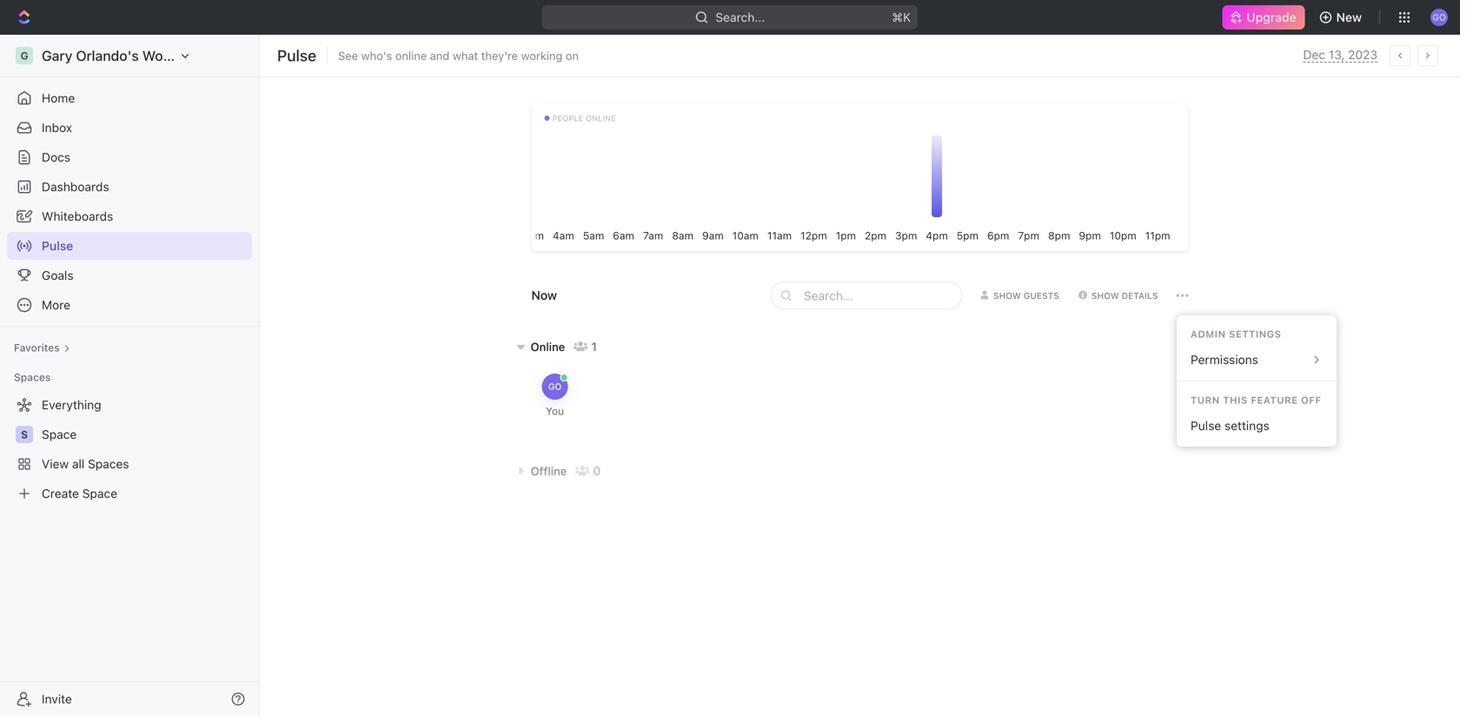Task type: vqa. For each thing, say whether or not it's contained in the screenshot.
View dropdown button
no



Task type: describe. For each thing, give the bounding box(es) containing it.
8am
[[672, 229, 694, 242]]

show for show guests
[[993, 291, 1021, 301]]

new button
[[1312, 3, 1373, 31]]

5am
[[583, 229, 604, 242]]

pulse inside pulse link
[[42, 239, 73, 253]]

6am
[[613, 229, 634, 242]]

tree inside "sidebar" navigation
[[7, 391, 252, 508]]

search...
[[716, 10, 765, 24]]

invite
[[42, 692, 72, 706]]

9am
[[702, 229, 724, 242]]

favorites button
[[7, 337, 77, 358]]

show details
[[1092, 291, 1158, 301]]

1
[[591, 339, 597, 354]]

goals link
[[7, 262, 252, 289]]

admin settings
[[1191, 329, 1282, 340]]

permissions
[[1191, 352, 1259, 367]]

pulse link
[[7, 232, 252, 260]]

12pm
[[801, 229, 827, 242]]

docs
[[42, 150, 70, 164]]

settings for pulse settings
[[1225, 418, 1270, 433]]

details
[[1122, 291, 1158, 301]]

show for show details
[[1092, 291, 1119, 301]]

10am
[[732, 229, 759, 242]]

upgrade
[[1247, 10, 1297, 24]]

docs link
[[7, 143, 252, 171]]

inbox link
[[7, 114, 252, 142]]

now
[[532, 288, 557, 302]]

5pm 6pm 7pm 8pm 9pm 10pm 11pm
[[957, 229, 1170, 242]]

8pm
[[1048, 229, 1070, 242]]

11pm
[[1145, 229, 1170, 242]]

offline
[[531, 465, 567, 478]]

new
[[1337, 10, 1362, 24]]

4am 5am 6am 7am 8am 9am 10am 11am 12pm 1pm 2pm 3pm
[[553, 229, 917, 242]]

and
[[430, 49, 450, 62]]

11am
[[767, 229, 792, 242]]

home link
[[7, 84, 252, 112]]

see who's online and what they're working on
[[338, 49, 579, 62]]

guests
[[1024, 291, 1059, 301]]

1pm
[[836, 229, 856, 242]]

9pm
[[1079, 229, 1101, 242]]

6pm
[[987, 229, 1009, 242]]

7pm
[[1018, 229, 1040, 242]]

10pm
[[1110, 229, 1137, 242]]

2pm
[[865, 229, 887, 242]]

what
[[453, 49, 478, 62]]

pulse inside pulse settings button
[[1191, 418, 1221, 433]]

dashboards
[[42, 179, 109, 194]]

dashboards link
[[7, 173, 252, 201]]



Task type: locate. For each thing, give the bounding box(es) containing it.
1 vertical spatial settings
[[1225, 418, 1270, 433]]

off
[[1301, 395, 1322, 406]]

0 horizontal spatial pulse
[[42, 239, 73, 253]]

3pm
[[895, 229, 917, 242]]

permissions button
[[1184, 346, 1330, 374]]

⌘k
[[892, 10, 911, 24]]

on
[[566, 49, 579, 62]]

4am
[[553, 229, 574, 242]]

tree
[[7, 391, 252, 508]]

0 vertical spatial settings
[[1229, 329, 1282, 340]]

4pm
[[926, 229, 948, 242]]

show left guests
[[993, 291, 1021, 301]]

home
[[42, 91, 75, 105]]

see
[[338, 49, 358, 62]]

2 vertical spatial pulse
[[1191, 418, 1221, 433]]

inbox
[[42, 120, 72, 135]]

this
[[1223, 395, 1248, 406]]

spaces
[[14, 371, 51, 383]]

whiteboards
[[42, 209, 113, 223]]

settings down turn this feature off
[[1225, 418, 1270, 433]]

pulse settings
[[1191, 418, 1270, 433]]

people
[[552, 114, 583, 123]]

3am
[[523, 229, 544, 242]]

favorites
[[14, 342, 60, 354]]

5pm
[[957, 229, 979, 242]]

settings inside pulse settings button
[[1225, 418, 1270, 433]]

online left and
[[395, 49, 427, 62]]

pulse up goals
[[42, 239, 73, 253]]

working
[[521, 49, 563, 62]]

1 vertical spatial pulse
[[42, 239, 73, 253]]

settings
[[1229, 329, 1282, 340], [1225, 418, 1270, 433]]

pulse left see
[[277, 46, 316, 65]]

admin
[[1191, 329, 1226, 340]]

7am
[[643, 229, 663, 242]]

1 vertical spatial online
[[586, 114, 616, 123]]

turn
[[1191, 395, 1220, 406]]

1 horizontal spatial online
[[586, 114, 616, 123]]

who's
[[361, 49, 392, 62]]

online right people
[[586, 114, 616, 123]]

0 horizontal spatial online
[[395, 49, 427, 62]]

goals
[[42, 268, 74, 282]]

1 horizontal spatial pulse
[[277, 46, 316, 65]]

feature
[[1251, 395, 1298, 406]]

pulse down the turn
[[1191, 418, 1221, 433]]

0 vertical spatial pulse
[[277, 46, 316, 65]]

settings for admin settings
[[1229, 329, 1282, 340]]

Search... text field
[[804, 282, 956, 309]]

they're
[[481, 49, 518, 62]]

show guests
[[993, 291, 1059, 301]]

upgrade link
[[1222, 5, 1305, 30]]

0
[[593, 464, 601, 478]]

online
[[531, 340, 565, 353]]

0 horizontal spatial show
[[993, 291, 1021, 301]]

pulse
[[277, 46, 316, 65], [42, 239, 73, 253], [1191, 418, 1221, 433]]

show left details
[[1092, 291, 1119, 301]]

whiteboards link
[[7, 203, 252, 230]]

show
[[993, 291, 1021, 301], [1092, 291, 1119, 301]]

2 horizontal spatial pulse
[[1191, 418, 1221, 433]]

2 show from the left
[[1092, 291, 1119, 301]]

1 horizontal spatial show
[[1092, 291, 1119, 301]]

sidebar navigation
[[0, 35, 260, 716]]

pulse settings button
[[1184, 412, 1330, 440]]

turn this feature off
[[1191, 395, 1322, 406]]

online
[[395, 49, 427, 62], [586, 114, 616, 123]]

0 vertical spatial online
[[395, 49, 427, 62]]

people online
[[552, 114, 616, 123]]

settings up permissions dropdown button
[[1229, 329, 1282, 340]]

1 show from the left
[[993, 291, 1021, 301]]



